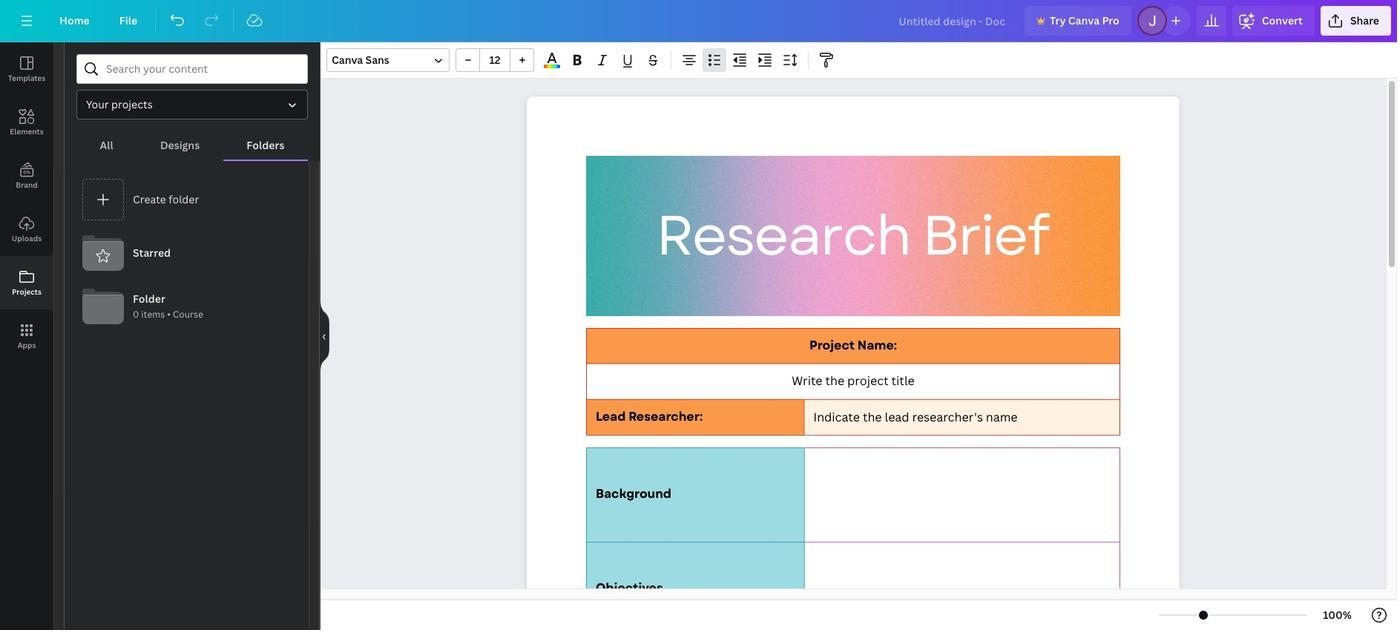 Task type: vqa. For each thing, say whether or not it's contained in the screenshot.
Education to the left
no



Task type: describe. For each thing, give the bounding box(es) containing it.
your projects
[[86, 97, 153, 111]]

canva inside dropdown button
[[332, 53, 363, 67]]

convert
[[1262, 13, 1303, 27]]

elements
[[10, 126, 44, 137]]

designs button
[[137, 131, 223, 160]]

Design title text field
[[887, 6, 1019, 36]]

convert button
[[1233, 6, 1315, 36]]

sans
[[366, 53, 389, 67]]

100%
[[1323, 608, 1352, 622]]

side panel tab list
[[0, 42, 53, 363]]

Search your content search field
[[106, 55, 298, 83]]

starred
[[133, 246, 171, 260]]

brand button
[[0, 149, 53, 203]]

0
[[133, 308, 139, 321]]

folders
[[247, 138, 285, 152]]

apps button
[[0, 309, 53, 363]]

folders button
[[223, 131, 308, 160]]

brand
[[16, 180, 38, 190]]

starred button
[[76, 226, 297, 280]]

home
[[59, 13, 90, 27]]

apps
[[18, 340, 36, 350]]

brief
[[923, 196, 1049, 276]]

file button
[[107, 6, 149, 36]]

your
[[86, 97, 109, 111]]

try canva pro
[[1050, 13, 1120, 27]]

course
[[173, 308, 203, 321]]

folder 0 items • course
[[133, 292, 203, 321]]

templates button
[[0, 42, 53, 96]]

try canva pro button
[[1025, 6, 1132, 36]]

pro
[[1102, 13, 1120, 27]]

Research Brief text field
[[527, 96, 1180, 630]]

color range image
[[544, 65, 560, 68]]

– – number field
[[485, 53, 505, 67]]

uploads
[[12, 233, 42, 243]]



Task type: locate. For each thing, give the bounding box(es) containing it.
hide image
[[320, 301, 330, 372]]

share
[[1351, 13, 1380, 27]]

all
[[100, 138, 113, 152]]

projects
[[111, 97, 153, 111]]

group
[[456, 48, 534, 72]]

file
[[119, 13, 137, 27]]

0 vertical spatial canva
[[1069, 13, 1100, 27]]

share button
[[1321, 6, 1391, 36]]

designs
[[160, 138, 200, 152]]

items
[[141, 308, 165, 321]]

0 horizontal spatial canva
[[332, 53, 363, 67]]

home link
[[47, 6, 101, 36]]

projects button
[[0, 256, 53, 309]]

try
[[1050, 13, 1066, 27]]

folder
[[169, 192, 199, 206]]

templates
[[8, 73, 45, 83]]

•
[[167, 308, 171, 321]]

folder
[[133, 292, 165, 306]]

research
[[656, 196, 911, 276]]

Select ownership filter button
[[76, 90, 308, 119]]

create folder
[[133, 192, 199, 206]]

100% button
[[1314, 603, 1362, 627]]

canva left sans
[[332, 53, 363, 67]]

canva sans
[[332, 53, 389, 67]]

canva
[[1069, 13, 1100, 27], [332, 53, 363, 67]]

canva inside button
[[1069, 13, 1100, 27]]

uploads button
[[0, 203, 53, 256]]

projects
[[12, 286, 42, 297]]

main menu bar
[[0, 0, 1397, 42]]

create
[[133, 192, 166, 206]]

research brief
[[656, 196, 1049, 276]]

elements button
[[0, 96, 53, 149]]

canva right try on the top right
[[1069, 13, 1100, 27]]

1 horizontal spatial canva
[[1069, 13, 1100, 27]]

all button
[[76, 131, 137, 160]]

create folder button
[[76, 173, 297, 226]]

canva sans button
[[327, 48, 450, 72]]

1 vertical spatial canva
[[332, 53, 363, 67]]



